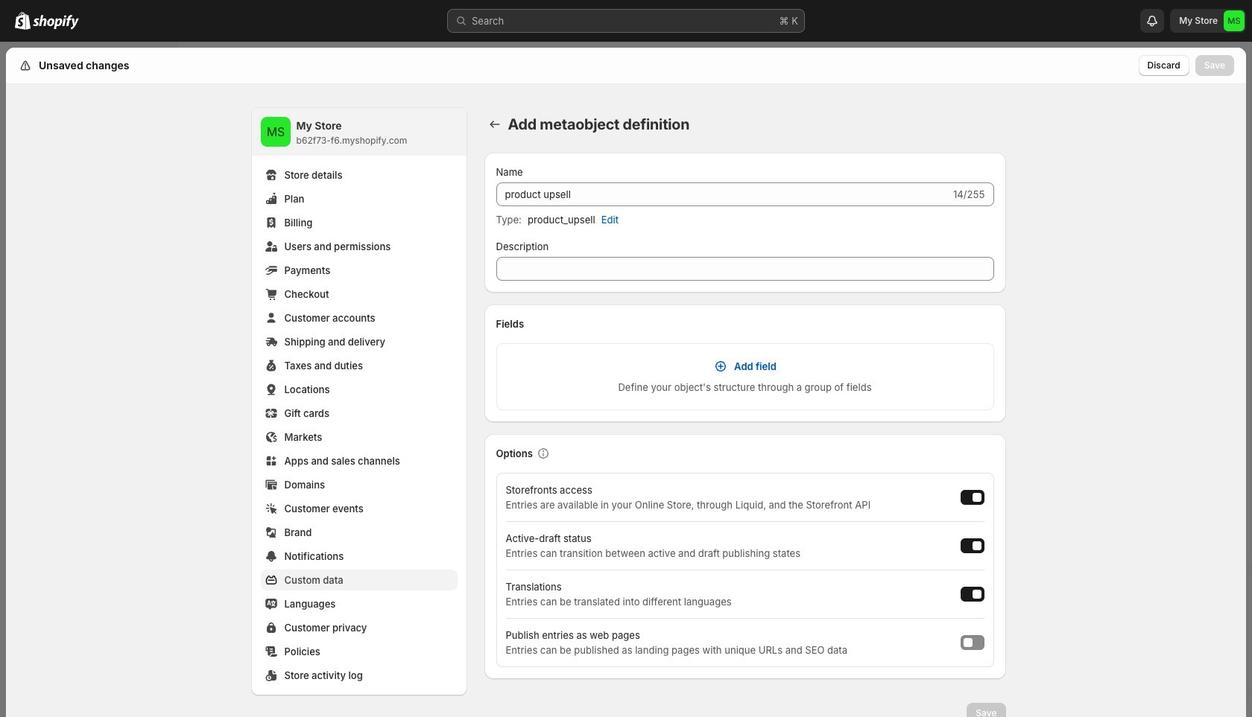 Task type: vqa. For each thing, say whether or not it's contained in the screenshot.
Enter time Text Box
no



Task type: locate. For each thing, give the bounding box(es) containing it.
settings dialog
[[6, 48, 1247, 718]]

shop settings menu element
[[252, 108, 466, 696]]

None text field
[[496, 257, 994, 281]]

Examples: Cart upsell, Fabric colors, Product bundle text field
[[496, 183, 951, 207]]

my store image
[[261, 117, 290, 147]]



Task type: describe. For each thing, give the bounding box(es) containing it.
shopify image
[[15, 12, 31, 30]]

toggle publishing entries as web pages image
[[964, 639, 973, 648]]

none text field inside the settings dialog
[[496, 257, 994, 281]]

my store image
[[1224, 10, 1245, 31]]

shopify image
[[33, 15, 79, 30]]



